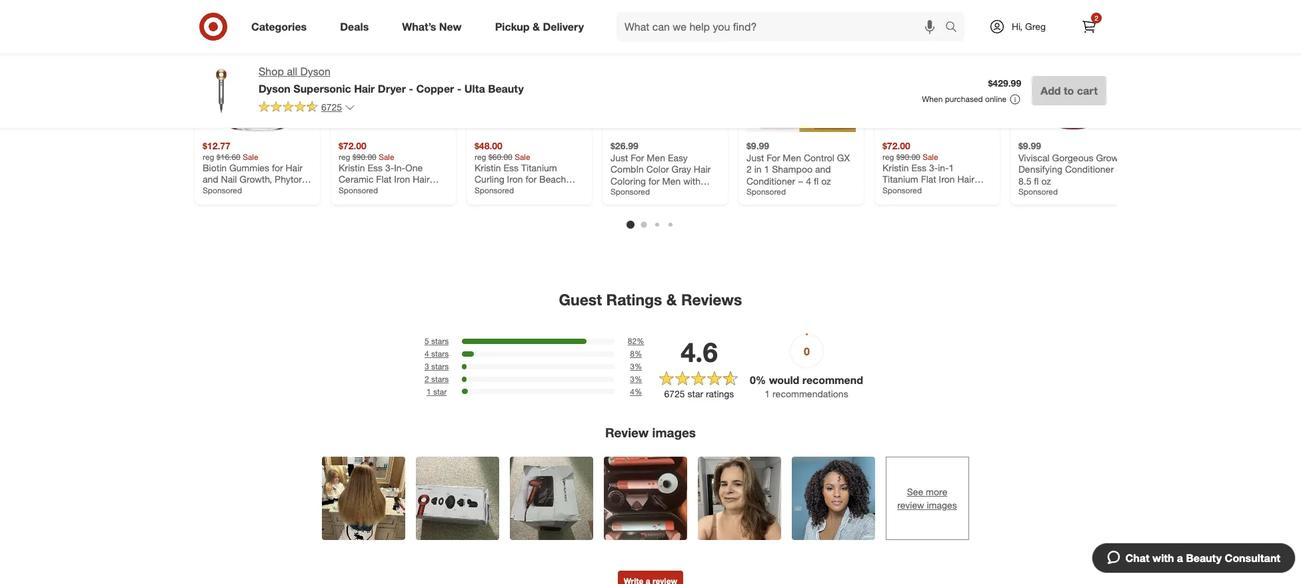 Task type: describe. For each thing, give the bounding box(es) containing it.
$26.99
[[611, 140, 639, 151]]

ulta
[[465, 82, 485, 95]]

beauty inside the shop all dyson dyson supersonic hair dryer - copper - ulta beauty
[[488, 82, 524, 95]]

sponsored for kristin ess 3-in-one ceramic flat iron hair straightener for straightening, waving & curling - 1 1/4" 'image'
[[339, 185, 378, 195]]

sponsored inside $9.99 just for men control gx 2 in 1 shampoo and conditioner – 4 fl oz sponsored
[[747, 187, 787, 197]]

3 down 4 stars
[[425, 362, 429, 372]]

image of dyson supersonic hair dryer - copper - ulta beauty image
[[195, 64, 248, 117]]

chat with a beauty consultant
[[1126, 552, 1281, 565]]

consultant
[[1226, 552, 1281, 565]]

beauty inside button
[[1187, 552, 1223, 565]]

growth
[[1097, 152, 1127, 163]]

3 for 2 stars
[[630, 374, 635, 384]]

$72.00 reg $90.00 sale for kristin ess 3-in-one ceramic flat iron hair straightener for straightening, waving & curling - 1 1/4" 'image'
[[339, 140, 395, 162]]

$60.00
[[489, 152, 513, 162]]

4 %
[[630, 387, 642, 397]]

4.6
[[681, 336, 718, 368]]

0
[[750, 373, 756, 387]]

guest review image 1 of 12, zoom in image
[[322, 457, 405, 540]]

dryer
[[378, 82, 406, 95]]

easy
[[668, 152, 688, 163]]

oz inside $9.99 just for men control gx 2 in 1 shampoo and conditioner – 4 fl oz sponsored
[[822, 175, 832, 186]]

$48.00
[[475, 140, 503, 151]]

$9.99 for just
[[747, 140, 770, 151]]

hair inside $26.99 just for men easy combin color gray hair coloring for men with comb applicator  sandy blond a10 - 3pk
[[694, 163, 711, 175]]

review images
[[606, 425, 696, 440]]

shop
[[259, 65, 284, 78]]

82
[[628, 336, 637, 346]]

and inside $9.99 just for men control gx 2 in 1 shampoo and conditioner – 4 fl oz sponsored
[[816, 163, 831, 175]]

pickup
[[495, 20, 530, 33]]

stars for 2 stars
[[431, 374, 449, 384]]

sale for kristin ess 3-in-one ceramic flat iron hair straightener for straightening, waving & curling - 1 1/4" 'image'
[[379, 152, 395, 162]]

to
[[1065, 84, 1075, 97]]

greg
[[1026, 21, 1047, 32]]

coloring
[[611, 175, 646, 186]]

fl inside $9.99 viviscal gorgeous growth densifying conditioner - 8.5 fl oz sponsored
[[1035, 175, 1040, 186]]

review
[[606, 425, 649, 440]]

what's new link
[[391, 12, 479, 41]]

sponsored for just for men easy combin color gray hair coloring for men with comb applicator  sandy blond a10 - 3pk "image" on the top
[[611, 187, 650, 197]]

comb
[[611, 187, 637, 198]]

when purchased online
[[923, 94, 1007, 104]]

densifying
[[1019, 163, 1063, 175]]

kristin ess 3-in-one ceramic flat iron hair straightener for straightening, waving & curling - 1 1/4" image
[[339, 23, 448, 132]]

gummies
[[229, 162, 269, 173]]

2 link
[[1075, 12, 1105, 41]]

for inside $26.99 just for men easy combin color gray hair coloring for men with comb applicator  sandy blond a10 - 3pk
[[649, 175, 660, 186]]

% for 3 stars
[[635, 362, 642, 372]]

would
[[769, 373, 800, 387]]

reg for kristin ess 3-in-1 titanium flat iron hair straightener for straightening, waving & curling - 1 1/4" image
[[883, 152, 895, 162]]

categories
[[251, 20, 307, 33]]

all
[[287, 65, 298, 78]]

sandy
[[684, 187, 711, 198]]

gx
[[838, 152, 850, 163]]

add
[[1041, 84, 1062, 97]]

combin
[[611, 163, 644, 175]]

online
[[986, 94, 1007, 104]]

$90.00 for kristin ess 3-in-one ceramic flat iron hair straightener for straightening, waving & curling - 1 1/4" 'image'
[[353, 152, 377, 162]]

phytoral,
[[275, 173, 311, 185]]

% for 5 stars
[[637, 336, 645, 346]]

kristin ess titanium curling iron for beach waves & curls for medium to long hair - 1 1/4" image
[[475, 23, 584, 132]]

conditioner inside $9.99 viviscal gorgeous growth densifying conditioner - 8.5 fl oz sponsored
[[1066, 163, 1115, 175]]

viviscal gorgeous growth densifying conditioner - 8.5 fl oz image
[[1019, 23, 1129, 132]]

8.5
[[1019, 175, 1032, 186]]

shop all dyson dyson supersonic hair dryer - copper - ulta beauty
[[259, 65, 524, 95]]

ratings
[[706, 388, 735, 399]]

5 stars
[[425, 336, 449, 346]]

shampoo
[[772, 163, 813, 175]]

sale inside $12.77 reg $16.60 sale biotin gummies for hair and nail growth, phytoral, 60ct
[[243, 152, 259, 162]]

add to cart button
[[1033, 76, 1107, 105]]

60ct
[[203, 185, 221, 196]]

1 horizontal spatial &
[[667, 290, 677, 309]]

3 stars
[[425, 362, 449, 372]]

$26.99 just for men easy combin color gray hair coloring for men with comb applicator  sandy blond a10 - 3pk
[[611, 140, 711, 210]]

just for men control gx 2 in 1 shampoo and conditioner – 4 fl oz image
[[747, 23, 856, 132]]

star for 1
[[433, 387, 447, 397]]

a
[[1178, 552, 1184, 565]]

guest
[[559, 290, 602, 309]]

see
[[908, 486, 924, 497]]

cart
[[1078, 84, 1099, 97]]

hi, greg
[[1012, 21, 1047, 32]]

$90.00 for kristin ess 3-in-1 titanium flat iron hair straightener for straightening, waving & curling - 1 1/4" image
[[897, 152, 921, 162]]

copper
[[416, 82, 454, 95]]

4 for 4 stars
[[425, 349, 429, 359]]

$12.77 reg $16.60 sale biotin gummies for hair and nail growth, phytoral, 60ct
[[203, 140, 311, 196]]

3 for 3 stars
[[630, 362, 635, 372]]

1 vertical spatial dyson
[[259, 82, 291, 95]]

–
[[798, 175, 804, 186]]

3 % for 3 stars
[[630, 362, 642, 372]]

$72.00 reg $90.00 sale for kristin ess 3-in-1 titanium flat iron hair straightener for straightening, waving & curling - 1 1/4" image
[[883, 140, 939, 162]]

3 % for 2 stars
[[630, 374, 642, 384]]

recommendations
[[773, 388, 849, 400]]

recommend
[[803, 373, 864, 387]]

pickup & delivery link
[[484, 12, 601, 41]]

review
[[898, 499, 925, 511]]

82 %
[[628, 336, 645, 346]]

growth,
[[240, 173, 272, 185]]

1 inside 0 % would recommend 1 recommendations
[[765, 388, 770, 400]]

2 stars
[[425, 374, 449, 384]]

pickup & delivery
[[495, 20, 584, 33]]

8 %
[[630, 349, 642, 359]]

and inside $12.77 reg $16.60 sale biotin gummies for hair and nail growth, phytoral, 60ct
[[203, 173, 219, 185]]

see more review images
[[898, 486, 958, 511]]

4 stars
[[425, 349, 449, 359]]

applicator
[[639, 187, 682, 198]]

deals
[[340, 20, 369, 33]]

ratings
[[607, 290, 663, 309]]

6725 for 6725
[[321, 101, 342, 113]]

guest ratings & reviews
[[559, 290, 743, 309]]

- inside $26.99 just for men easy combin color gray hair coloring for men with comb applicator  sandy blond a10 - 3pk
[[657, 198, 661, 210]]

blond
[[611, 198, 636, 210]]

4 inside $9.99 just for men control gx 2 in 1 shampoo and conditioner – 4 fl oz sponsored
[[807, 175, 812, 186]]

3pk
[[663, 198, 679, 210]]

8
[[630, 349, 635, 359]]



Task type: locate. For each thing, give the bounding box(es) containing it.
men
[[647, 152, 666, 163], [783, 152, 802, 163], [663, 175, 681, 186]]

4 reg from the left
[[883, 152, 895, 162]]

1 horizontal spatial for
[[649, 175, 660, 186]]

with
[[684, 175, 701, 186], [1153, 552, 1175, 565]]

for
[[631, 152, 645, 163], [767, 152, 781, 163]]

$429.99
[[989, 77, 1022, 89]]

biotin gummies for hair and nail growth, phytoral, 60ct image
[[203, 23, 312, 132]]

images down 6725 star ratings
[[653, 425, 696, 440]]

2 horizontal spatial 4
[[807, 175, 812, 186]]

0 horizontal spatial images
[[653, 425, 696, 440]]

$90.00
[[353, 152, 377, 162], [897, 152, 921, 162]]

1 horizontal spatial $72.00
[[883, 140, 911, 151]]

sponsored for kristin ess 3-in-1 titanium flat iron hair straightener for straightening, waving & curling - 1 1/4" image
[[883, 185, 923, 195]]

hair right gray
[[694, 163, 711, 175]]

just inside $9.99 just for men control gx 2 in 1 shampoo and conditioner – 4 fl oz sponsored
[[747, 152, 765, 163]]

color
[[647, 163, 669, 175]]

biotin
[[203, 162, 227, 173]]

deals link
[[329, 12, 386, 41]]

men inside $9.99 just for men control gx 2 in 1 shampoo and conditioner – 4 fl oz sponsored
[[783, 152, 802, 163]]

1 $72.00 reg $90.00 sale from the left
[[339, 140, 395, 162]]

just for just for men control gx 2 in 1 shampoo and conditioner – 4 fl oz
[[747, 152, 765, 163]]

just down the '$26.99'
[[611, 152, 629, 163]]

what's
[[402, 20, 436, 33]]

1 vertical spatial with
[[1153, 552, 1175, 565]]

for inside $26.99 just for men easy combin color gray hair coloring for men with comb applicator  sandy blond a10 - 3pk
[[631, 152, 645, 163]]

with up 'sandy' at the right top of the page
[[684, 175, 701, 186]]

hair
[[354, 82, 375, 95], [286, 162, 303, 173], [694, 163, 711, 175]]

for
[[272, 162, 283, 173], [649, 175, 660, 186]]

stars up 4 stars
[[431, 336, 449, 346]]

hair inside $12.77 reg $16.60 sale biotin gummies for hair and nail growth, phytoral, 60ct
[[286, 162, 303, 173]]

0 vertical spatial with
[[684, 175, 701, 186]]

add to cart
[[1041, 84, 1099, 97]]

1 horizontal spatial and
[[816, 163, 831, 175]]

% for 1 star
[[635, 387, 642, 397]]

0 vertical spatial beauty
[[488, 82, 524, 95]]

& right pickup
[[533, 20, 540, 33]]

3 up the 4 %
[[630, 374, 635, 384]]

stars down the 5 stars on the left
[[431, 349, 449, 359]]

2 for 2 stars
[[425, 374, 429, 384]]

4 down 5
[[425, 349, 429, 359]]

reg for kristin ess titanium curling iron for beach waves & curls for medium to long hair - 1 1/4" image on the top left of page
[[475, 152, 487, 162]]

2 for from the left
[[767, 152, 781, 163]]

1 horizontal spatial $9.99
[[1019, 140, 1042, 151]]

0 horizontal spatial $90.00
[[353, 152, 377, 162]]

2 $9.99 from the left
[[1019, 140, 1042, 151]]

sponsored
[[203, 185, 242, 195], [339, 185, 378, 195], [475, 185, 514, 195], [883, 185, 923, 195], [611, 187, 650, 197], [747, 187, 787, 197], [1019, 187, 1059, 197]]

sponsored inside $9.99 viviscal gorgeous growth densifying conditioner - 8.5 fl oz sponsored
[[1019, 187, 1059, 197]]

3 stars from the top
[[431, 362, 449, 372]]

- inside $9.99 viviscal gorgeous growth densifying conditioner - 8.5 fl oz sponsored
[[1117, 163, 1121, 175]]

for up combin at the top of page
[[631, 152, 645, 163]]

0 horizontal spatial dyson
[[259, 82, 291, 95]]

conditioner down "in"
[[747, 175, 796, 186]]

6725 right the 4 %
[[665, 388, 685, 399]]

reg for kristin ess 3-in-one ceramic flat iron hair straightener for straightening, waving & curling - 1 1/4" 'image'
[[339, 152, 351, 162]]

1 vertical spatial beauty
[[1187, 552, 1223, 565]]

men up color
[[647, 152, 666, 163]]

for for $26.99
[[631, 152, 645, 163]]

0 horizontal spatial &
[[533, 20, 540, 33]]

- right dryer
[[409, 82, 414, 95]]

2 sale from the left
[[379, 152, 395, 162]]

hair inside the shop all dyson dyson supersonic hair dryer - copper - ulta beauty
[[354, 82, 375, 95]]

reg down the 6725 link
[[339, 152, 351, 162]]

6725 star ratings
[[665, 388, 735, 399]]

with left a
[[1153, 552, 1175, 565]]

beauty
[[488, 82, 524, 95], [1187, 552, 1223, 565]]

-
[[409, 82, 414, 95], [457, 82, 462, 95], [1117, 163, 1121, 175], [657, 198, 661, 210]]

0 vertical spatial &
[[533, 20, 540, 33]]

1 horizontal spatial oz
[[1042, 175, 1052, 186]]

& right ratings
[[667, 290, 677, 309]]

0 horizontal spatial 4
[[425, 349, 429, 359]]

0 horizontal spatial beauty
[[488, 82, 524, 95]]

What can we help you find? suggestions appear below search field
[[617, 12, 949, 41]]

2 horizontal spatial hair
[[694, 163, 711, 175]]

and
[[816, 163, 831, 175], [203, 173, 219, 185]]

2 just from the left
[[747, 152, 765, 163]]

reg down $12.77 at the left top
[[203, 152, 214, 162]]

2 fl from the left
[[1035, 175, 1040, 186]]

1 horizontal spatial 6725
[[665, 388, 685, 399]]

$9.99 inside $9.99 viviscal gorgeous growth densifying conditioner - 8.5 fl oz sponsored
[[1019, 140, 1042, 151]]

reviews
[[682, 290, 743, 309]]

1
[[765, 163, 770, 175], [427, 387, 431, 397], [765, 388, 770, 400]]

just for just for men easy combin color gray hair coloring for men with comb applicator  sandy blond a10 - 3pk
[[611, 152, 629, 163]]

2 3 % from the top
[[630, 374, 642, 384]]

0 vertical spatial conditioner
[[1066, 163, 1115, 175]]

sponsored for biotin gummies for hair and nail growth, phytoral, 60ct image
[[203, 185, 242, 195]]

0 horizontal spatial for
[[631, 152, 645, 163]]

1 vertical spatial conditioner
[[747, 175, 796, 186]]

1 horizontal spatial hair
[[354, 82, 375, 95]]

1 horizontal spatial $72.00 reg $90.00 sale
[[883, 140, 939, 162]]

sale inside $48.00 reg $60.00 sale
[[515, 152, 531, 162]]

star down 2 stars
[[433, 387, 447, 397]]

and down 'control'
[[816, 163, 831, 175]]

2 $72.00 from the left
[[883, 140, 911, 151]]

2 left "in"
[[747, 163, 752, 175]]

viviscal
[[1019, 152, 1050, 163]]

0 vertical spatial 3 %
[[630, 362, 642, 372]]

4 for 4 %
[[630, 387, 635, 397]]

a10
[[638, 198, 655, 210]]

conditioner down gorgeous
[[1066, 163, 1115, 175]]

0 % would recommend 1 recommendations
[[750, 373, 864, 400]]

0 vertical spatial for
[[272, 162, 283, 173]]

1 stars from the top
[[431, 336, 449, 346]]

4 down 8 at the left
[[630, 387, 635, 397]]

guest review image 2 of 12, zoom in image
[[416, 457, 499, 540]]

$12.77
[[203, 140, 231, 151]]

dyson
[[300, 65, 331, 78], [259, 82, 291, 95]]

hair up phytoral,
[[286, 162, 303, 173]]

beauty right ulta
[[488, 82, 524, 95]]

fl right 8.5
[[1035, 175, 1040, 186]]

- left ulta
[[457, 82, 462, 95]]

star left 'ratings'
[[688, 388, 704, 399]]

1 horizontal spatial beauty
[[1187, 552, 1223, 565]]

1 oz from the left
[[822, 175, 832, 186]]

1 vertical spatial 6725
[[665, 388, 685, 399]]

dyson up supersonic
[[300, 65, 331, 78]]

2 $72.00 reg $90.00 sale from the left
[[883, 140, 939, 162]]

search
[[940, 21, 972, 34]]

3 down 8 at the left
[[630, 362, 635, 372]]

4 sale from the left
[[923, 152, 939, 162]]

1 horizontal spatial dyson
[[300, 65, 331, 78]]

1 horizontal spatial 2
[[747, 163, 752, 175]]

stars down 4 stars
[[431, 362, 449, 372]]

1 $9.99 from the left
[[747, 140, 770, 151]]

0 horizontal spatial 6725
[[321, 101, 342, 113]]

% inside 0 % would recommend 1 recommendations
[[756, 373, 767, 387]]

1 inside $9.99 just for men control gx 2 in 1 shampoo and conditioner – 4 fl oz sponsored
[[765, 163, 770, 175]]

0 vertical spatial 6725
[[321, 101, 342, 113]]

fl right –
[[814, 175, 819, 186]]

oz down 'control'
[[822, 175, 832, 186]]

men up shampoo
[[783, 152, 802, 163]]

3
[[425, 362, 429, 372], [630, 362, 635, 372], [630, 374, 635, 384]]

0 horizontal spatial $72.00 reg $90.00 sale
[[339, 140, 395, 162]]

1 $72.00 from the left
[[339, 140, 367, 151]]

1 for from the left
[[631, 152, 645, 163]]

1 horizontal spatial with
[[1153, 552, 1175, 565]]

0 vertical spatial images
[[653, 425, 696, 440]]

1 vertical spatial 4
[[425, 349, 429, 359]]

$72.00 for kristin ess 3-in-1 titanium flat iron hair straightener for straightening, waving & curling - 1 1/4" image
[[883, 140, 911, 151]]

1 horizontal spatial 4
[[630, 387, 635, 397]]

2 for 2
[[1095, 14, 1099, 22]]

% for 4 stars
[[635, 349, 642, 359]]

4 stars from the top
[[431, 374, 449, 384]]

3 sale from the left
[[515, 152, 531, 162]]

0 horizontal spatial 2
[[425, 374, 429, 384]]

$48.00 reg $60.00 sale
[[475, 140, 531, 162]]

reg right gx
[[883, 152, 895, 162]]

just up "in"
[[747, 152, 765, 163]]

2 vertical spatial 4
[[630, 387, 635, 397]]

1 vertical spatial &
[[667, 290, 677, 309]]

what's new
[[402, 20, 462, 33]]

stars for 3 stars
[[431, 362, 449, 372]]

guest review image 6 of 12, zoom in image
[[792, 457, 875, 540]]

reg inside $12.77 reg $16.60 sale biotin gummies for hair and nail growth, phytoral, 60ct
[[203, 152, 214, 162]]

reg
[[203, 152, 214, 162], [339, 152, 351, 162], [475, 152, 487, 162], [883, 152, 895, 162]]

3 % down 8 %
[[630, 362, 642, 372]]

hi,
[[1012, 21, 1023, 32]]

sale
[[243, 152, 259, 162], [379, 152, 395, 162], [515, 152, 531, 162], [923, 152, 939, 162]]

2 $90.00 from the left
[[897, 152, 921, 162]]

0 vertical spatial 4
[[807, 175, 812, 186]]

1 vertical spatial 2
[[747, 163, 752, 175]]

men down gray
[[663, 175, 681, 186]]

1 horizontal spatial star
[[688, 388, 704, 399]]

for up phytoral,
[[272, 162, 283, 173]]

1 horizontal spatial images
[[927, 499, 958, 511]]

3 % up the 4 %
[[630, 374, 642, 384]]

0 horizontal spatial for
[[272, 162, 283, 173]]

&
[[533, 20, 540, 33], [667, 290, 677, 309]]

dyson down shop
[[259, 82, 291, 95]]

- down growth
[[1117, 163, 1121, 175]]

4
[[807, 175, 812, 186], [425, 349, 429, 359], [630, 387, 635, 397]]

0 horizontal spatial fl
[[814, 175, 819, 186]]

0 horizontal spatial hair
[[286, 162, 303, 173]]

stars for 5 stars
[[431, 336, 449, 346]]

1 3 % from the top
[[630, 362, 642, 372]]

0 horizontal spatial and
[[203, 173, 219, 185]]

for up shampoo
[[767, 152, 781, 163]]

6725 for 6725 star ratings
[[665, 388, 685, 399]]

reg inside $48.00 reg $60.00 sale
[[475, 152, 487, 162]]

$9.99 inside $9.99 just for men control gx 2 in 1 shampoo and conditioner – 4 fl oz sponsored
[[747, 140, 770, 151]]

1 vertical spatial images
[[927, 499, 958, 511]]

1 reg from the left
[[203, 152, 214, 162]]

categories link
[[240, 12, 324, 41]]

0 horizontal spatial just
[[611, 152, 629, 163]]

kristin ess 3-in-1 titanium flat iron hair straightener for straightening, waving & curling - 1 1/4" image
[[883, 23, 992, 132]]

2 inside $9.99 just for men control gx 2 in 1 shampoo and conditioner – 4 fl oz sponsored
[[747, 163, 752, 175]]

search button
[[940, 12, 972, 44]]

2 oz from the left
[[1042, 175, 1052, 186]]

2 reg from the left
[[339, 152, 351, 162]]

control
[[804, 152, 835, 163]]

fl inside $9.99 just for men control gx 2 in 1 shampoo and conditioner – 4 fl oz sponsored
[[814, 175, 819, 186]]

6725 link
[[259, 101, 356, 116]]

0 horizontal spatial conditioner
[[747, 175, 796, 186]]

oz
[[822, 175, 832, 186], [1042, 175, 1052, 186]]

in
[[755, 163, 762, 175]]

1 horizontal spatial just
[[747, 152, 765, 163]]

see more review images button
[[886, 457, 969, 540]]

3 reg from the left
[[475, 152, 487, 162]]

conditioner
[[1066, 163, 1115, 175], [747, 175, 796, 186]]

hair left dryer
[[354, 82, 375, 95]]

1 right "in"
[[765, 163, 770, 175]]

gorgeous
[[1053, 152, 1094, 163]]

$9.99 for viviscal
[[1019, 140, 1042, 151]]

gray
[[672, 163, 692, 175]]

images
[[653, 425, 696, 440], [927, 499, 958, 511]]

new
[[439, 20, 462, 33]]

1 horizontal spatial $90.00
[[897, 152, 921, 162]]

for inside $12.77 reg $16.60 sale biotin gummies for hair and nail growth, phytoral, 60ct
[[272, 162, 283, 173]]

men for control
[[783, 152, 802, 163]]

2 vertical spatial 2
[[425, 374, 429, 384]]

1 horizontal spatial conditioner
[[1066, 163, 1115, 175]]

with inside $26.99 just for men easy combin color gray hair coloring for men with comb applicator  sandy blond a10 - 3pk
[[684, 175, 701, 186]]

3 %
[[630, 362, 642, 372], [630, 374, 642, 384]]

$9.99 viviscal gorgeous growth densifying conditioner - 8.5 fl oz sponsored
[[1019, 140, 1127, 197]]

images inside see more review images
[[927, 499, 958, 511]]

$9.99 just for men control gx 2 in 1 shampoo and conditioner – 4 fl oz sponsored
[[747, 140, 850, 197]]

2 horizontal spatial 2
[[1095, 14, 1099, 22]]

1 fl from the left
[[814, 175, 819, 186]]

just
[[611, 152, 629, 163], [747, 152, 765, 163]]

0 horizontal spatial oz
[[822, 175, 832, 186]]

sale for kristin ess 3-in-1 titanium flat iron hair straightener for straightening, waving & curling - 1 1/4" image
[[923, 152, 939, 162]]

guest review image 4 of 12, zoom in image
[[604, 457, 687, 540]]

fl
[[814, 175, 819, 186], [1035, 175, 1040, 186]]

just for men easy combin color gray hair coloring for men with comb applicator  sandy blond a10 - 3pk image
[[611, 23, 720, 132]]

guest review image 5 of 12, zoom in image
[[698, 457, 781, 540]]

star
[[433, 387, 447, 397], [688, 388, 704, 399]]

$9.99 up "in"
[[747, 140, 770, 151]]

1 sale from the left
[[243, 152, 259, 162]]

more
[[927, 486, 948, 497]]

1 vertical spatial 3 %
[[630, 374, 642, 384]]

supersonic
[[294, 82, 351, 95]]

%
[[637, 336, 645, 346], [635, 349, 642, 359], [635, 362, 642, 372], [756, 373, 767, 387], [635, 374, 642, 384], [635, 387, 642, 397]]

& inside pickup & delivery link
[[533, 20, 540, 33]]

- down applicator
[[657, 198, 661, 210]]

with inside button
[[1153, 552, 1175, 565]]

6725 down supersonic
[[321, 101, 342, 113]]

sale for kristin ess titanium curling iron for beach waves & curls for medium to long hair - 1 1/4" image on the top left of page
[[515, 152, 531, 162]]

stars for 4 stars
[[431, 349, 449, 359]]

1 horizontal spatial for
[[767, 152, 781, 163]]

sponsored for kristin ess titanium curling iron for beach waves & curls for medium to long hair - 1 1/4" image on the top left of page
[[475, 185, 514, 195]]

4 right –
[[807, 175, 812, 186]]

images down more
[[927, 499, 958, 511]]

$72.00 reg $90.00 sale
[[339, 140, 395, 162], [883, 140, 939, 162]]

0 horizontal spatial $9.99
[[747, 140, 770, 151]]

and up 60ct
[[203, 173, 219, 185]]

$16.60
[[217, 152, 241, 162]]

beauty right a
[[1187, 552, 1223, 565]]

chat with a beauty consultant button
[[1092, 543, 1297, 574]]

1 just from the left
[[611, 152, 629, 163]]

for down color
[[649, 175, 660, 186]]

conditioner inside $9.99 just for men control gx 2 in 1 shampoo and conditioner – 4 fl oz sponsored
[[747, 175, 796, 186]]

purchased
[[946, 94, 984, 104]]

$72.00 for kristin ess 3-in-one ceramic flat iron hair straightener for straightening, waving & curling - 1 1/4" 'image'
[[339, 140, 367, 151]]

0 vertical spatial dyson
[[300, 65, 331, 78]]

2 right the greg
[[1095, 14, 1099, 22]]

% for 2 stars
[[635, 374, 642, 384]]

for for $9.99
[[767, 152, 781, 163]]

0 horizontal spatial star
[[433, 387, 447, 397]]

1 vertical spatial for
[[649, 175, 660, 186]]

0 horizontal spatial $72.00
[[339, 140, 367, 151]]

delivery
[[543, 20, 584, 33]]

oz down densifying
[[1042, 175, 1052, 186]]

oz inside $9.99 viviscal gorgeous growth densifying conditioner - 8.5 fl oz sponsored
[[1042, 175, 1052, 186]]

stars up 1 star
[[431, 374, 449, 384]]

star for 6725
[[688, 388, 704, 399]]

2 stars from the top
[[431, 349, 449, 359]]

1 horizontal spatial fl
[[1035, 175, 1040, 186]]

0 horizontal spatial with
[[684, 175, 701, 186]]

guest review image 3 of 12, zoom in image
[[510, 457, 593, 540]]

1 down "would"
[[765, 388, 770, 400]]

men for easy
[[647, 152, 666, 163]]

for inside $9.99 just for men control gx 2 in 1 shampoo and conditioner – 4 fl oz sponsored
[[767, 152, 781, 163]]

just inside $26.99 just for men easy combin color gray hair coloring for men with comb applicator  sandy blond a10 - 3pk
[[611, 152, 629, 163]]

nail
[[221, 173, 237, 185]]

1 $90.00 from the left
[[353, 152, 377, 162]]

$9.99 up the viviscal
[[1019, 140, 1042, 151]]

1 down 2 stars
[[427, 387, 431, 397]]

0 vertical spatial 2
[[1095, 14, 1099, 22]]

reg down $48.00
[[475, 152, 487, 162]]

2 up 1 star
[[425, 374, 429, 384]]

1 star
[[427, 387, 447, 397]]



Task type: vqa. For each thing, say whether or not it's contained in the screenshot.


